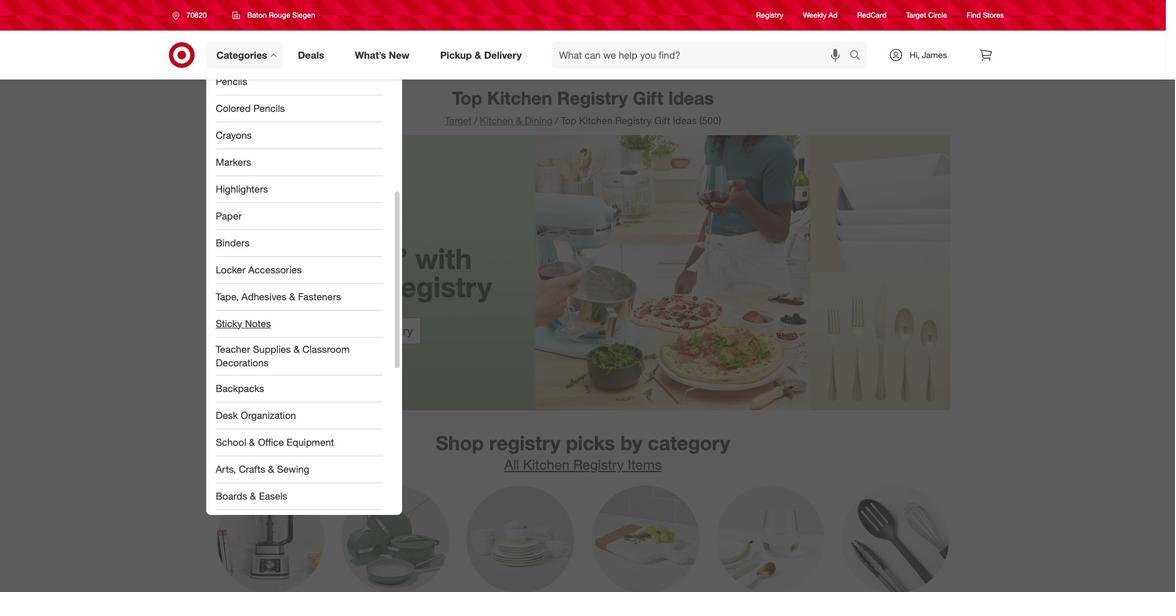 Task type: describe. For each thing, give the bounding box(es) containing it.
target circle link
[[906, 10, 947, 21]]

baton rouge siegen
[[247, 10, 315, 20]]

70820 button
[[164, 4, 220, 26]]

boards & easels
[[216, 490, 287, 503]]

target link
[[445, 114, 472, 127]]

desk
[[216, 410, 238, 422]]

What can we help you find? suggestions appear below search field
[[552, 42, 853, 69]]

kitchen up kitchen & dining link
[[487, 87, 552, 109]]

equipment
[[287, 437, 334, 449]]

backpacks
[[216, 383, 264, 395]]

pickup
[[440, 49, 472, 61]]

shop registry picks by category all kitchen registry items
[[436, 432, 730, 473]]

tape,
[[216, 291, 239, 303]]

kitchen right dining
[[579, 114, 613, 127]]

category
[[648, 432, 730, 456]]

0 vertical spatial top
[[452, 87, 482, 109]]

dining
[[525, 114, 553, 127]]

find stores link
[[967, 10, 1004, 21]]

dialog containing pencils
[[206, 68, 402, 538]]

target for target circle
[[906, 11, 926, 20]]

crayons
[[216, 129, 252, 141]]

categories link
[[206, 42, 283, 69]]

say
[[277, 242, 326, 276]]

search button
[[844, 42, 874, 71]]

arts, crafts & sewing
[[216, 464, 309, 476]]

& right pickup
[[475, 49, 481, 61]]

locker accessories link
[[206, 257, 392, 284]]

arts, crafts & sewing link
[[206, 457, 392, 484]]

sticky
[[216, 317, 242, 330]]

redcard link
[[857, 10, 887, 21]]

target registry
[[336, 324, 413, 338]]

what's new
[[355, 49, 410, 61]]

items
[[628, 457, 662, 473]]

& right crafts
[[268, 464, 274, 476]]

locker
[[216, 264, 246, 276]]

boards
[[216, 490, 247, 503]]

say "i do" with wedding registry
[[257, 242, 492, 304]]

colored pencils
[[216, 102, 285, 114]]

top kitchen registry gift ideas target / kitchen & dining / top kitchen registry gift ideas (500)
[[445, 87, 721, 127]]

registry inside "shop registry picks by category all kitchen registry items"
[[573, 457, 624, 473]]

& inside teacher supplies & classroom decorations
[[294, 343, 300, 355]]

registry link
[[756, 10, 784, 21]]

office
[[258, 437, 284, 449]]

70820
[[186, 10, 207, 20]]

target circle
[[906, 11, 947, 20]]

kitchen right target link
[[480, 114, 513, 127]]

james
[[922, 50, 947, 60]]

adhesives
[[242, 291, 287, 303]]

school
[[216, 437, 246, 449]]

shop
[[436, 432, 484, 456]]

teacher supplies & classroom decorations
[[216, 343, 350, 369]]

wedding
[[257, 270, 372, 304]]

crayons link
[[206, 122, 392, 149]]

tape, adhesives & fasteners link
[[206, 284, 392, 311]]

target registry button
[[328, 318, 421, 345]]

fasteners
[[298, 291, 341, 303]]

ad
[[829, 11, 838, 20]]

0 vertical spatial pencils
[[216, 75, 247, 87]]

pencils link
[[206, 68, 392, 95]]

desk organization link
[[206, 403, 392, 430]]

weekly
[[803, 11, 827, 20]]

teacher supplies & classroom decorations link
[[206, 338, 392, 376]]

colored
[[216, 102, 251, 114]]

desk organization
[[216, 410, 296, 422]]

easels
[[259, 490, 287, 503]]

kitchen inside "shop registry picks by category all kitchen registry items"
[[523, 457, 570, 473]]

school & office equipment
[[216, 437, 334, 449]]

find
[[967, 11, 981, 20]]

school & office equipment link
[[206, 430, 392, 457]]

1 / from the left
[[474, 114, 477, 127]]



Task type: locate. For each thing, give the bounding box(es) containing it.
2 vertical spatial target
[[336, 324, 367, 338]]

& inside 'link'
[[289, 291, 295, 303]]

stores
[[983, 11, 1004, 20]]

top right dining
[[561, 114, 577, 127]]

0 vertical spatial gift
[[633, 87, 663, 109]]

& left dining
[[516, 114, 522, 127]]

what's
[[355, 49, 386, 61]]

registry
[[489, 432, 561, 456]]

1 vertical spatial gift
[[654, 114, 670, 127]]

locker accessories
[[216, 264, 302, 276]]

0 horizontal spatial target
[[336, 324, 367, 338]]

picks
[[566, 432, 615, 456]]

kitchen
[[487, 87, 552, 109], [480, 114, 513, 127], [579, 114, 613, 127], [523, 457, 570, 473]]

target for target registry
[[336, 324, 367, 338]]

target inside top kitchen registry gift ideas target / kitchen & dining / top kitchen registry gift ideas (500)
[[445, 114, 472, 127]]

1 vertical spatial top
[[561, 114, 577, 127]]

pickup & delivery link
[[430, 42, 537, 69]]

siegen
[[292, 10, 315, 20]]

1 vertical spatial pencils
[[253, 102, 285, 114]]

paper link
[[206, 203, 392, 230]]

& inside top kitchen registry gift ideas target / kitchen & dining / top kitchen registry gift ideas (500)
[[516, 114, 522, 127]]

(500)
[[700, 114, 721, 127]]

/
[[474, 114, 477, 127], [555, 114, 558, 127]]

pickup & delivery
[[440, 49, 522, 61]]

"i
[[334, 242, 354, 276]]

highlighters link
[[206, 176, 392, 203]]

sticky notes link
[[206, 311, 392, 338]]

registry
[[756, 11, 784, 20], [557, 87, 628, 109], [615, 114, 652, 127], [380, 270, 492, 304], [370, 324, 413, 338], [573, 457, 624, 473]]

0 vertical spatial target
[[906, 11, 926, 20]]

categories
[[216, 49, 267, 61]]

registry inside button
[[370, 324, 413, 338]]

1 horizontal spatial top
[[561, 114, 577, 127]]

& left office
[[249, 437, 255, 449]]

target left kitchen & dining link
[[445, 114, 472, 127]]

rouge
[[269, 10, 290, 20]]

target
[[906, 11, 926, 20], [445, 114, 472, 127], [336, 324, 367, 338]]

1 horizontal spatial /
[[555, 114, 558, 127]]

gift
[[633, 87, 663, 109], [654, 114, 670, 127]]

hi,
[[910, 50, 920, 60]]

2 horizontal spatial target
[[906, 11, 926, 20]]

1 vertical spatial ideas
[[673, 114, 697, 127]]

target inside button
[[336, 324, 367, 338]]

/ right dining
[[555, 114, 558, 127]]

top up target link
[[452, 87, 482, 109]]

deals
[[298, 49, 324, 61]]

hi, james
[[910, 50, 947, 60]]

delivery
[[484, 49, 522, 61]]

deals link
[[288, 42, 340, 69]]

do"
[[362, 242, 408, 276]]

binders
[[216, 237, 250, 249]]

accessories
[[248, 264, 302, 276]]

baton rouge siegen button
[[225, 4, 323, 26]]

what's new link
[[344, 42, 425, 69]]

markers
[[216, 156, 251, 168]]

redcard
[[857, 11, 887, 20]]

baton
[[247, 10, 267, 20]]

paper
[[216, 210, 242, 222]]

weekly ad link
[[803, 10, 838, 21]]

supplies
[[253, 343, 291, 355]]

new
[[389, 49, 410, 61]]

notes
[[245, 317, 271, 330]]

crafts
[[239, 464, 265, 476]]

with
[[415, 242, 472, 276]]

/ right target link
[[474, 114, 477, 127]]

0 vertical spatial ideas
[[668, 87, 714, 109]]

all
[[504, 457, 519, 473]]

1 horizontal spatial target
[[445, 114, 472, 127]]

&
[[475, 49, 481, 61], [516, 114, 522, 127], [289, 291, 295, 303], [294, 343, 300, 355], [249, 437, 255, 449], [268, 464, 274, 476], [250, 490, 256, 503]]

teacher
[[216, 343, 250, 355]]

dialog
[[206, 68, 402, 538]]

find stores
[[967, 11, 1004, 20]]

kitchen down registry
[[523, 457, 570, 473]]

decorations
[[216, 357, 269, 369]]

ideas
[[668, 87, 714, 109], [673, 114, 697, 127]]

0 horizontal spatial top
[[452, 87, 482, 109]]

target up classroom
[[336, 324, 367, 338]]

markers link
[[206, 149, 392, 176]]

target left circle
[[906, 11, 926, 20]]

circle
[[928, 11, 947, 20]]

1 vertical spatial target
[[445, 114, 472, 127]]

highlighters
[[216, 183, 268, 195]]

sewing
[[277, 464, 309, 476]]

kitchen & dining link
[[480, 114, 553, 127]]

search
[[844, 50, 874, 62]]

boards & easels link
[[206, 484, 392, 511]]

binders link
[[206, 230, 392, 257]]

top
[[452, 87, 482, 109], [561, 114, 577, 127]]

ideas left (500)
[[673, 114, 697, 127]]

& down locker accessories link
[[289, 291, 295, 303]]

pencils right colored
[[253, 102, 285, 114]]

backpacks link
[[206, 376, 392, 403]]

organization
[[241, 410, 296, 422]]

couple cheers after making homemade pizzas. silverware and bowls in view. image
[[216, 135, 950, 411]]

sticky notes
[[216, 317, 271, 330]]

0 horizontal spatial /
[[474, 114, 477, 127]]

ideas up (500)
[[668, 87, 714, 109]]

registry inside say "i do" with wedding registry
[[380, 270, 492, 304]]

2 / from the left
[[555, 114, 558, 127]]

& left easels
[[250, 490, 256, 503]]

& right supplies
[[294, 343, 300, 355]]

colored pencils link
[[206, 95, 392, 122]]

tape, adhesives & fasteners
[[216, 291, 341, 303]]

arts,
[[216, 464, 236, 476]]

by
[[621, 432, 642, 456]]

1 horizontal spatial pencils
[[253, 102, 285, 114]]

0 horizontal spatial pencils
[[216, 75, 247, 87]]

pencils up colored
[[216, 75, 247, 87]]



Task type: vqa. For each thing, say whether or not it's contained in the screenshot.
Last minute gifts 'Image'
no



